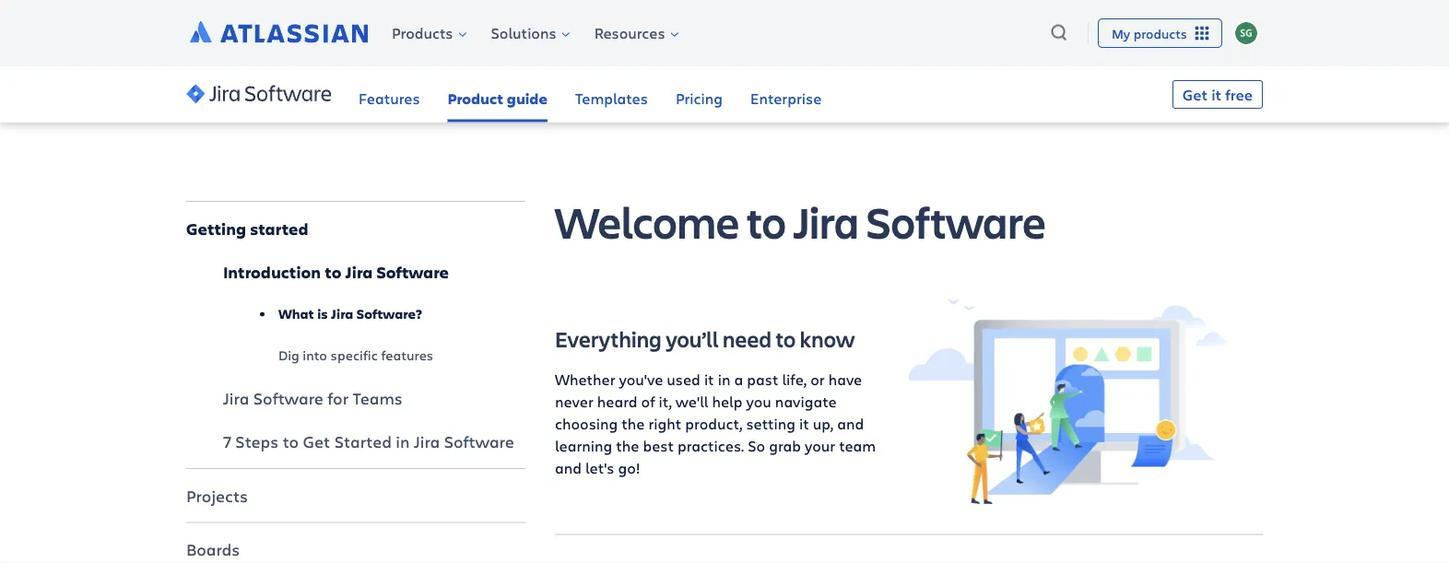 Task type: locate. For each thing, give the bounding box(es) containing it.
the up go!
[[616, 436, 640, 456]]

steps
[[236, 431, 279, 453]]

projects link
[[186, 474, 526, 518]]

0 vertical spatial and
[[838, 414, 864, 434]]

templates
[[575, 88, 648, 108]]

get left free
[[1183, 84, 1209, 104]]

we'll
[[676, 392, 709, 412]]

into
[[303, 346, 327, 364]]

it left up, at right bottom
[[800, 414, 810, 434]]

jira software for teams
[[223, 387, 403, 409]]

0 horizontal spatial in
[[396, 431, 410, 453]]

choosing
[[555, 414, 618, 434]]

up,
[[813, 414, 834, 434]]

grab
[[769, 436, 801, 456]]

1 horizontal spatial in
[[718, 370, 731, 390]]

software inside "link"
[[377, 261, 449, 283]]

boards link
[[186, 528, 526, 564]]

what is jira software?
[[279, 305, 422, 323]]

and
[[838, 414, 864, 434], [555, 458, 582, 478]]

the down of
[[622, 414, 645, 434]]

in
[[718, 370, 731, 390], [396, 431, 410, 453]]

a
[[735, 370, 744, 390]]

it
[[1212, 84, 1222, 104], [705, 370, 714, 390], [800, 414, 810, 434]]

started
[[250, 217, 309, 239]]

jira
[[794, 193, 859, 251], [346, 261, 373, 283], [331, 305, 354, 323], [223, 387, 249, 409], [414, 431, 440, 453]]

get it free link
[[1173, 80, 1264, 109]]

0 horizontal spatial get
[[303, 431, 330, 453]]

7 steps to get started in jira software
[[223, 431, 514, 453]]

the
[[622, 414, 645, 434], [616, 436, 640, 456]]

heard
[[598, 392, 638, 412]]

get down jira software for teams
[[303, 431, 330, 453]]

products link
[[379, 19, 476, 47]]

solutions link
[[478, 19, 580, 47]]

free
[[1226, 84, 1253, 104]]

dig
[[279, 346, 300, 364]]

practices.
[[678, 436, 745, 456]]

of
[[642, 392, 655, 412]]

and down "learning"
[[555, 458, 582, 478]]

introduction to jira software link
[[223, 250, 526, 294]]

0 vertical spatial in
[[718, 370, 731, 390]]

software
[[867, 193, 1047, 251], [377, 261, 449, 283], [253, 387, 324, 409], [444, 431, 514, 453]]

jira inside "link"
[[346, 261, 373, 283]]

1 vertical spatial it
[[705, 370, 714, 390]]

2 horizontal spatial it
[[1212, 84, 1222, 104]]

pricing
[[676, 88, 723, 108]]

navigate
[[776, 392, 837, 412]]

it right used
[[705, 370, 714, 390]]

product guide link
[[448, 67, 548, 122]]

1 vertical spatial in
[[396, 431, 410, 453]]

introduction
[[223, 261, 321, 283]]

0 horizontal spatial and
[[555, 458, 582, 478]]

1 horizontal spatial it
[[800, 414, 810, 434]]

never
[[555, 392, 594, 412]]

getting started
[[186, 217, 309, 239]]

team
[[840, 436, 876, 456]]

software?
[[357, 305, 422, 323]]

in left a
[[718, 370, 731, 390]]

it left free
[[1212, 84, 1222, 104]]

jira for what
[[331, 305, 354, 323]]

dig into specific features link
[[279, 335, 526, 376]]

templates link
[[575, 67, 648, 122]]

help
[[713, 392, 743, 412]]

0 horizontal spatial it
[[705, 370, 714, 390]]

get
[[1183, 84, 1209, 104], [303, 431, 330, 453]]

1 horizontal spatial and
[[838, 414, 864, 434]]

to
[[747, 193, 787, 251], [325, 261, 342, 283], [776, 325, 796, 354], [283, 431, 299, 453]]

past
[[747, 370, 779, 390]]

welcome
[[555, 193, 740, 251]]

0 vertical spatial it
[[1212, 84, 1222, 104]]

have
[[829, 370, 863, 390]]

jira for welcome
[[794, 193, 859, 251]]

introduction to jira software
[[223, 261, 449, 283]]

and up team
[[838, 414, 864, 434]]

specific
[[331, 346, 378, 364]]

best
[[643, 436, 674, 456]]

1 horizontal spatial get
[[1183, 84, 1209, 104]]

getting started link
[[186, 206, 526, 250]]

in right started
[[396, 431, 410, 453]]

enterprise link
[[751, 67, 822, 122]]



Task type: describe. For each thing, give the bounding box(es) containing it.
used
[[667, 370, 701, 390]]

7
[[223, 431, 231, 453]]

solutions
[[491, 23, 557, 43]]

get it free
[[1183, 84, 1253, 104]]

atlassian logo image
[[190, 21, 368, 43]]

dig into specific features
[[279, 346, 434, 364]]

enterprise
[[751, 88, 822, 108]]

whether
[[555, 370, 616, 390]]

so
[[748, 436, 766, 456]]

you
[[747, 392, 772, 412]]

learning
[[555, 436, 613, 456]]

or
[[811, 370, 825, 390]]

7 steps to get started in jira software link
[[223, 420, 526, 464]]

0 vertical spatial get
[[1183, 84, 1209, 104]]

whether you've used it in a past life, or have never heard of it, we'll help you navigate choosing the right product, setting it up, and learning the best practices. so grab your team and let's go!
[[555, 370, 876, 478]]

let's
[[586, 458, 615, 478]]

go!
[[618, 458, 641, 478]]

0 vertical spatial the
[[622, 414, 645, 434]]

guide
[[507, 88, 548, 108]]

know
[[800, 325, 856, 354]]

product,
[[686, 414, 743, 434]]

is
[[317, 305, 328, 323]]

resources link
[[582, 19, 689, 47]]

getting
[[186, 217, 246, 239]]

pricing link
[[676, 67, 723, 122]]

in inside whether you've used it in a past life, or have never heard of it, we'll help you navigate choosing the right product, setting it up, and learning the best practices. so grab your team and let's go!
[[718, 370, 731, 390]]

projects
[[186, 485, 248, 507]]

1 vertical spatial the
[[616, 436, 640, 456]]

for
[[328, 387, 349, 409]]

resources
[[595, 23, 666, 43]]

features
[[359, 88, 420, 108]]

it,
[[659, 392, 672, 412]]

your
[[805, 436, 836, 456]]

jira for introduction
[[346, 261, 373, 283]]

product
[[448, 88, 504, 108]]

started
[[335, 431, 392, 453]]

you'll
[[666, 325, 719, 354]]

teams
[[353, 387, 403, 409]]

setting
[[747, 414, 796, 434]]

right
[[649, 414, 682, 434]]

to inside "link"
[[325, 261, 342, 283]]

life,
[[783, 370, 807, 390]]

welcome to jira software
[[555, 193, 1047, 251]]

what
[[279, 305, 314, 323]]

everything
[[555, 325, 662, 354]]

features link
[[359, 67, 420, 122]]

what is jira software? link
[[279, 294, 526, 335]]

sam green image
[[1236, 22, 1258, 44]]

product guide
[[448, 88, 548, 108]]

jira software for teams link
[[223, 376, 526, 420]]

everything you'll need to know
[[555, 325, 856, 354]]

2 vertical spatial it
[[800, 414, 810, 434]]

team members walking through computer monitor displaying collaborative items image
[[909, 300, 1234, 505]]

features
[[381, 346, 434, 364]]

you've
[[619, 370, 663, 390]]

1 vertical spatial and
[[555, 458, 582, 478]]

app switcher image
[[1193, 23, 1213, 43]]

need
[[723, 325, 772, 354]]

boards
[[186, 539, 240, 561]]

1 vertical spatial get
[[303, 431, 330, 453]]

products
[[392, 23, 453, 43]]



Task type: vqa. For each thing, say whether or not it's contained in the screenshot.
progress on the left of the page
no



